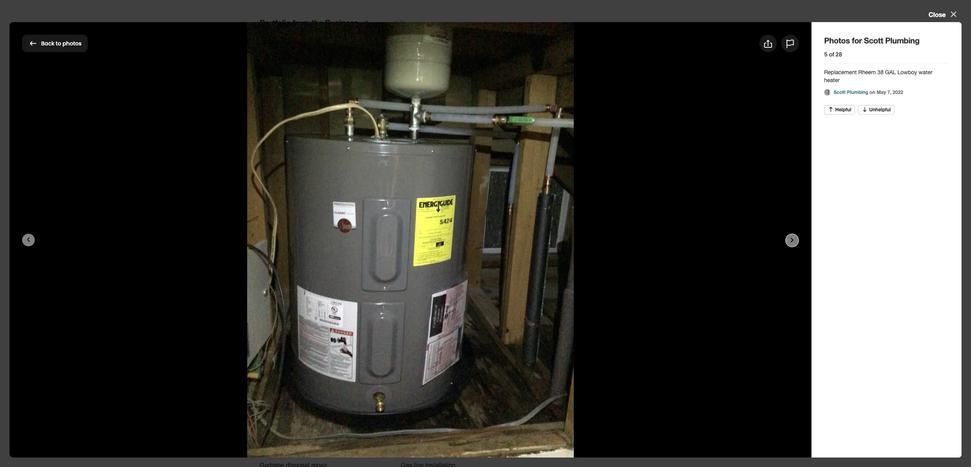 Task type: describe. For each thing, give the bounding box(es) containing it.
faucet for faucet repair
[[260, 443, 279, 450]]

previous photo image
[[24, 235, 33, 245]]

bathtub for bathtub repair
[[401, 405, 424, 412]]

business inside services offered element
[[360, 386, 387, 393]]

faucet for faucet installation
[[401, 424, 420, 431]]

24 arrow left v2 image
[[28, 39, 38, 48]]

add photos link
[[754, 35, 816, 52]]

back to photos
[[41, 40, 82, 47]]

garbage
[[401, 443, 426, 450]]

2 vertical spatial installation
[[453, 443, 483, 450]]

photos inside button
[[63, 40, 82, 47]]

available by appointment
[[465, 234, 501, 251]]

faucet installation
[[401, 424, 452, 431]]

from for highlights
[[298, 194, 315, 204]]

sponsored
[[365, 19, 397, 27]]

appointment
[[465, 244, 501, 251]]

portfolio from the business
[[260, 18, 358, 27]]

5
[[825, 51, 828, 59]]

1 horizontal spatial for
[[853, 36, 863, 45]]

available_by_appointment image
[[475, 214, 491, 230]]

discounts_available image
[[274, 214, 290, 230]]

24 add photo v2 image
[[760, 39, 770, 48]]

family-owned & operated
[[362, 234, 402, 251]]

0 horizontal spatial photos for scott plumbing
[[22, 37, 157, 50]]

2 horizontal spatial photos
[[787, 39, 809, 48]]

photo of scott plumbing - huntsville, al, us. replacement 50 gal rheem water heater in garage. image
[[431, 298, 510, 358]]

& inside the family-owned & operated
[[367, 244, 371, 251]]

water
[[920, 69, 933, 75]]

repair for faucet repair
[[281, 443, 297, 450]]

certified
[[421, 234, 445, 242]]

see all 28 photos link
[[491, 278, 555, 288]]

guaranteed
[[517, 244, 549, 251]]

helpful button
[[825, 105, 856, 115]]

24 close v2 image
[[950, 9, 959, 19]]

16 checkmark badged v2 image
[[389, 387, 395, 393]]

the for portfolio
[[312, 18, 323, 27]]

16 helpful v2 image
[[828, 106, 835, 113]]

1 horizontal spatial photos
[[521, 279, 542, 287]]

videos
[[295, 279, 319, 288]]

28 for of
[[836, 51, 843, 59]]

& inside photos & videos element
[[288, 279, 293, 288]]

of
[[830, 51, 835, 59]]

operated
[[372, 244, 398, 251]]

portfolio from the business element
[[247, 4, 560, 168]]

Search photos text field
[[821, 36, 950, 51]]

services offered element
[[247, 370, 555, 468]]

16 nothelpful v2 image
[[862, 106, 869, 113]]

photos & videos element
[[0, 0, 972, 468]]

7,
[[888, 89, 892, 95]]

portfolio
[[260, 18, 291, 27]]

1 horizontal spatial scott
[[834, 89, 846, 95]]

next photo image
[[788, 236, 798, 245]]

photo of scott plumbing - huntsville, al, us. new shower valve installation along with ada grab bars done in conjunction with our sister company, scott kitchen and bath renovation. image
[[260, 298, 339, 358]]

may
[[877, 89, 887, 95]]

disposal
[[427, 443, 451, 450]]

2 horizontal spatial scott
[[865, 36, 884, 45]]

business for highlights from the business
[[331, 194, 364, 204]]

scott plumbing link
[[834, 89, 870, 95]]

in
[[341, 234, 346, 242]]

replacement
[[825, 69, 858, 75]]

repair for drain repair
[[277, 424, 293, 431]]

by for verified
[[351, 386, 358, 393]]

offered
[[293, 384, 320, 394]]

unhelpful button
[[859, 105, 895, 115]]

24 share v2 image
[[764, 39, 774, 49]]

renovation
[[289, 150, 323, 157]]



Task type: locate. For each thing, give the bounding box(es) containing it.
drain
[[260, 424, 275, 431]]

5 of 28
[[825, 51, 843, 59]]

services offered
[[260, 384, 320, 394]]

2022
[[894, 89, 904, 95]]

bathtub up drain
[[260, 405, 282, 412]]

family_owned_operated image
[[374, 214, 390, 230]]

&
[[367, 244, 371, 251], [288, 279, 293, 288]]

see all 28 photos
[[491, 279, 542, 287]]

0 horizontal spatial by
[[351, 386, 358, 393]]

bathtub repair
[[401, 405, 441, 412]]

scott
[[865, 36, 884, 45], [79, 37, 106, 50], [834, 89, 846, 95]]

scott right to
[[79, 37, 106, 50]]

1 vertical spatial business
[[331, 194, 364, 204]]

0 vertical spatial &
[[367, 244, 371, 251]]

drain repair
[[260, 424, 293, 431]]

galloway renovation 4 photos
[[260, 150, 323, 167]]

from
[[293, 18, 310, 27], [298, 194, 315, 204]]

discounts
[[268, 234, 296, 242]]

bathtub installation
[[260, 405, 314, 412]]

& left videos
[[288, 279, 293, 288]]

close button
[[929, 9, 959, 19]]

1 horizontal spatial installation
[[422, 424, 452, 431]]

workmanship_guaranteed image
[[525, 214, 541, 230]]

years
[[324, 234, 339, 242]]

2 horizontal spatial plumbing
[[886, 36, 920, 45]]

0 horizontal spatial plumbing
[[109, 37, 157, 50]]

on
[[870, 89, 876, 95]]

24 flag v2 image
[[786, 39, 796, 49]]

1 vertical spatial faucet
[[260, 443, 279, 450]]

28 right of
[[836, 51, 843, 59]]

photos & videos
[[260, 279, 319, 288]]

business left sponsored
[[325, 18, 358, 27]]

0 vertical spatial the
[[312, 18, 323, 27]]

faucet
[[401, 424, 420, 431], [260, 443, 279, 450]]

2 vertical spatial repair
[[281, 443, 297, 450]]

0 vertical spatial from
[[293, 18, 310, 27]]

add
[[773, 39, 786, 48]]

4
[[260, 161, 263, 167]]

business up years_in_business image
[[331, 194, 364, 204]]

photos inside galloway renovation 4 photos
[[265, 161, 282, 167]]

for up 'rheem'
[[853, 36, 863, 45]]

by inside available by appointment
[[493, 234, 500, 242]]

0 horizontal spatial &
[[288, 279, 293, 288]]

0 vertical spatial repair
[[425, 405, 441, 412]]

installation up disposal
[[422, 424, 452, 431]]

0 horizontal spatial bathtub
[[260, 405, 282, 412]]

scott plumbing on may 7, 2022
[[834, 89, 904, 95]]

1 horizontal spatial plumbing
[[848, 89, 869, 95]]

1 horizontal spatial bathtub
[[401, 405, 424, 412]]

photos right add
[[787, 39, 809, 48]]

1 vertical spatial 28
[[513, 279, 520, 287]]

highlights
[[260, 194, 296, 204]]

the for highlights
[[317, 194, 329, 204]]

lowboy
[[898, 69, 918, 75]]

0 vertical spatial installation
[[284, 405, 314, 412]]

photos left 24 arrow right v2 icon
[[521, 279, 542, 287]]

installation
[[284, 405, 314, 412], [422, 424, 452, 431], [453, 443, 483, 450]]

scott up 'rheem'
[[865, 36, 884, 45]]

8 years in business
[[319, 234, 346, 251]]

1 vertical spatial from
[[298, 194, 315, 204]]

0 horizontal spatial photos
[[63, 40, 82, 47]]

owned
[[383, 234, 402, 242]]

0 vertical spatial business
[[325, 18, 358, 27]]

1 horizontal spatial by
[[493, 234, 500, 242]]

1 horizontal spatial photos for scott plumbing
[[825, 36, 920, 45]]

installation for bathtub installation
[[284, 405, 314, 412]]

verified by business
[[326, 386, 387, 393]]

photos for scott plumbing
[[825, 36, 920, 45], [22, 37, 157, 50]]

28 for all
[[513, 279, 520, 287]]

1 vertical spatial the
[[317, 194, 329, 204]]

2 bathtub from the left
[[401, 405, 424, 412]]

faucet up garbage
[[401, 424, 420, 431]]

0 horizontal spatial scott
[[79, 37, 106, 50]]

galloway
[[260, 150, 288, 157]]

24 arrow right v2 image
[[546, 278, 555, 288]]

repair down drain repair
[[281, 443, 297, 450]]

back to photos button
[[22, 35, 88, 52]]

photos
[[825, 36, 851, 45], [22, 37, 59, 50], [265, 161, 282, 167], [260, 279, 286, 288]]

installation down offered
[[284, 405, 314, 412]]

from right portfolio
[[293, 18, 310, 27]]

business left 16 checkmark badged v2 icon at the left bottom
[[360, 386, 387, 393]]

workmanship
[[514, 234, 552, 242]]

1 vertical spatial &
[[288, 279, 293, 288]]

0 vertical spatial by
[[493, 234, 500, 242]]

photos
[[787, 39, 809, 48], [63, 40, 82, 47], [521, 279, 542, 287]]

0 vertical spatial faucet
[[401, 424, 420, 431]]

by inside services offered element
[[351, 386, 358, 393]]

helpful
[[836, 107, 852, 112]]

all
[[504, 279, 511, 287]]

1 horizontal spatial 28
[[836, 51, 843, 59]]

family-
[[362, 234, 383, 242]]

plumbing
[[886, 36, 920, 45], [109, 37, 157, 50], [848, 89, 869, 95]]

next image
[[541, 323, 550, 333]]

2 horizontal spatial installation
[[453, 443, 483, 450]]

16 info v2 image
[[399, 20, 405, 27]]

certified_professionals image
[[425, 214, 440, 230]]

bathtub for bathtub installation
[[260, 405, 282, 412]]

0 horizontal spatial for
[[61, 37, 76, 50]]

0 vertical spatial 28
[[836, 51, 843, 59]]

gal
[[886, 69, 897, 75]]

professionals
[[414, 244, 451, 251]]

repair for bathtub repair
[[425, 405, 441, 412]]

repair up "faucet installation"
[[425, 405, 441, 412]]

1 horizontal spatial &
[[367, 244, 371, 251]]

heater
[[825, 77, 841, 83]]

28
[[836, 51, 843, 59], [513, 279, 520, 287]]

from for portfolio
[[293, 18, 310, 27]]

2 vertical spatial business
[[360, 386, 387, 393]]

add photos
[[773, 39, 809, 48]]

1 bathtub from the left
[[260, 405, 282, 412]]

1 horizontal spatial faucet
[[401, 424, 420, 431]]

1 vertical spatial installation
[[422, 424, 452, 431]]

1 vertical spatial repair
[[277, 424, 293, 431]]

28 right all
[[513, 279, 520, 287]]

close
[[929, 10, 947, 18]]

services
[[260, 384, 291, 394]]

bathtub up "faucet installation"
[[401, 405, 424, 412]]

38
[[878, 69, 884, 75]]

unhelpful
[[870, 107, 892, 112]]

by
[[493, 234, 500, 242], [351, 386, 358, 393]]

back
[[41, 40, 54, 47]]

faucet down drain
[[260, 443, 279, 450]]

installation right disposal
[[453, 443, 483, 450]]

the
[[312, 18, 323, 27], [317, 194, 329, 204]]

certified professionals
[[414, 234, 451, 251]]

available
[[466, 234, 491, 242]]

faucet repair
[[260, 443, 297, 450]]

by right verified
[[351, 386, 358, 393]]

available
[[269, 244, 294, 251]]

photos right to
[[63, 40, 82, 47]]

for right to
[[61, 37, 76, 50]]

repair
[[425, 405, 441, 412], [277, 424, 293, 431], [281, 443, 297, 450]]

0 horizontal spatial installation
[[284, 405, 314, 412]]

by up the appointment
[[493, 234, 500, 242]]

business
[[325, 18, 358, 27], [331, 194, 364, 204], [360, 386, 387, 393]]

business for portfolio from the business
[[325, 18, 358, 27]]

discounts available
[[268, 234, 296, 251]]

verified
[[326, 386, 349, 393]]

0 horizontal spatial faucet
[[260, 443, 279, 450]]

bathtub
[[260, 405, 282, 412], [401, 405, 424, 412]]

0 horizontal spatial 28
[[513, 279, 520, 287]]

see
[[491, 279, 502, 287]]

highlights from the business
[[260, 194, 364, 204]]

replacement rheem 38 gal lowboy water heater
[[825, 69, 933, 83]]

info icon image
[[367, 196, 373, 203], [367, 196, 373, 203]]

& down family-
[[367, 244, 371, 251]]

business
[[320, 244, 345, 251]]

scott down heater
[[834, 89, 846, 95]]

for
[[853, 36, 863, 45], [61, 37, 76, 50]]

to
[[56, 40, 61, 47]]

photo of scott plumbing - huntsville, al, us. new sewer line replacement with clean out image
[[345, 298, 424, 358]]

repair right drain
[[277, 424, 293, 431]]

previous image
[[265, 323, 273, 333]]

garbage disposal installation
[[401, 443, 483, 450]]

installation for faucet installation
[[422, 424, 452, 431]]

rheem
[[859, 69, 877, 75]]

1 vertical spatial by
[[351, 386, 358, 393]]

from right highlights
[[298, 194, 315, 204]]

8
[[319, 234, 322, 242]]

workmanship guaranteed
[[514, 234, 552, 251]]

by for available
[[493, 234, 500, 242]]

years_in_business image
[[324, 214, 340, 230]]



Task type: vqa. For each thing, say whether or not it's contained in the screenshot.
middle ,
no



